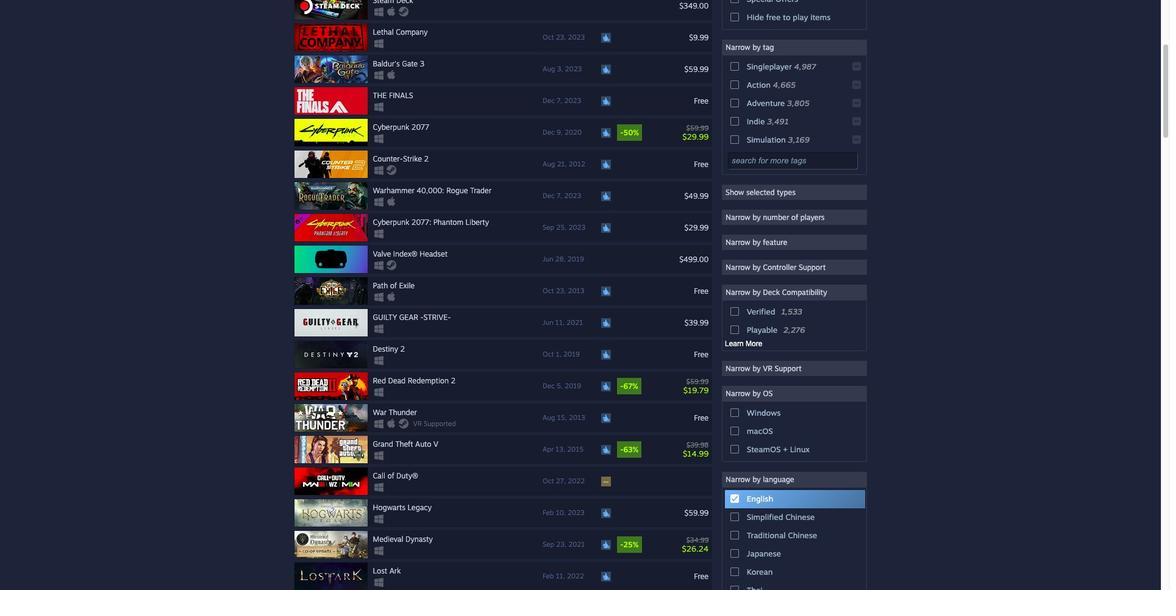 Task type: vqa. For each thing, say whether or not it's contained in the screenshot.


Task type: locate. For each thing, give the bounding box(es) containing it.
lost
[[373, 567, 387, 576]]

6 narrow from the top
[[726, 364, 751, 373]]

dec for warhammer 40,000: rogue trader
[[543, 191, 555, 200]]

1 vertical spatial 7,
[[557, 191, 562, 200]]

free for the finals
[[694, 96, 709, 105]]

2022 for call of duty®
[[568, 477, 585, 485]]

narrow left feature
[[726, 238, 751, 247]]

None text field
[[728, 152, 857, 169]]

by left controller
[[753, 263, 761, 272]]

2023 right 10,
[[568, 509, 585, 517]]

23, up 3,
[[556, 33, 566, 41]]

verified 1,533
[[747, 307, 803, 316]]

2 vertical spatial aug
[[543, 413, 555, 422]]

1 cyberpunk from the top
[[373, 123, 409, 132]]

$29.99
[[683, 131, 709, 141], [685, 223, 709, 232]]

1 vertical spatial 2019
[[563, 350, 580, 359]]

0 vertical spatial jun
[[543, 255, 553, 263]]

chinese down simplified chinese
[[788, 531, 817, 540]]

oct 27, 2022
[[543, 477, 585, 485]]

index®
[[393, 249, 417, 259]]

sep 25, 2023
[[543, 223, 586, 232]]

tag
[[763, 43, 774, 52]]

2019 right 5,
[[565, 382, 581, 390]]

1 7, from the top
[[557, 96, 562, 105]]

5 narrow from the top
[[726, 288, 751, 297]]

narrow left os
[[726, 389, 751, 398]]

- for $26.24
[[620, 540, 624, 549]]

1 vertical spatial vr
[[413, 420, 422, 428]]

free for counter-strike 2
[[694, 159, 709, 169]]

$29.99 up $49.99
[[683, 131, 709, 141]]

1 vertical spatial 11,
[[556, 572, 565, 581]]

4 dec from the top
[[543, 382, 555, 390]]

3 by from the top
[[753, 238, 761, 247]]

support for narrow by controller support
[[799, 263, 826, 272]]

-
[[620, 128, 624, 137], [420, 313, 424, 322], [620, 382, 624, 391], [620, 445, 624, 454], [620, 540, 624, 549]]

2023 right 3,
[[565, 65, 582, 73]]

0 vertical spatial 2022
[[568, 477, 585, 485]]

oct left 27,
[[543, 477, 554, 485]]

by for number
[[753, 213, 761, 222]]

by down the more
[[753, 364, 761, 373]]

- right sep 23, 2021
[[620, 540, 624, 549]]

$349.00 link
[[294, 0, 712, 20]]

jun 11, 2021
[[543, 318, 583, 327]]

chinese
[[786, 512, 815, 522], [788, 531, 817, 540]]

2013 for path of exile
[[568, 287, 584, 295]]

support down the 2,276
[[775, 364, 802, 373]]

feb for lost ark
[[543, 572, 554, 581]]

2023 for lethal company
[[568, 33, 585, 41]]

narrow up verified
[[726, 288, 751, 297]]

2 free from the top
[[694, 159, 709, 169]]

1 aug from the top
[[543, 65, 555, 73]]

0 vertical spatial 2021
[[567, 318, 583, 327]]

1 by from the top
[[753, 43, 761, 52]]

3 narrow from the top
[[726, 238, 751, 247]]

0 vertical spatial 23,
[[556, 33, 566, 41]]

baldur's gate 3
[[373, 59, 424, 68]]

0 vertical spatial 11,
[[555, 318, 565, 327]]

0 vertical spatial 2019
[[568, 255, 584, 263]]

lethal
[[373, 27, 394, 37]]

cyberpunk left 2077:
[[373, 218, 409, 227]]

5 free from the top
[[694, 413, 709, 422]]

2 sep from the top
[[543, 540, 554, 549]]

11, down sep 23, 2021
[[556, 572, 565, 581]]

destiny
[[373, 345, 398, 354]]

oct left 1,
[[543, 350, 554, 359]]

free up $49.99
[[694, 159, 709, 169]]

2 horizontal spatial 2
[[451, 376, 456, 385]]

2 vertical spatial of
[[387, 471, 394, 481]]

2 aug from the top
[[543, 160, 555, 168]]

7, for warhammer 40,000: rogue trader
[[557, 191, 562, 200]]

narrow down narrow by feature
[[726, 263, 751, 272]]

2 7, from the top
[[557, 191, 562, 200]]

aug 21, 2012
[[543, 160, 585, 168]]

free down the $26.24
[[694, 572, 709, 581]]

free for war thunder
[[694, 413, 709, 422]]

2 right the destiny
[[400, 345, 405, 354]]

hogwarts
[[373, 503, 405, 512]]

2013 right 15,
[[569, 413, 585, 422]]

oct up aug 3, 2023
[[543, 33, 554, 41]]

1 horizontal spatial 2
[[424, 154, 429, 163]]

by up "english"
[[753, 475, 761, 484]]

dynasty
[[405, 535, 433, 544]]

vr up os
[[763, 364, 773, 373]]

warhammer
[[373, 186, 415, 195]]

1 vertical spatial jun
[[543, 318, 553, 327]]

jun left "28,"
[[543, 255, 553, 263]]

3 dec from the top
[[543, 191, 555, 200]]

free down $39.99
[[694, 350, 709, 359]]

0 horizontal spatial 2
[[400, 345, 405, 354]]

2019 right 1,
[[563, 350, 580, 359]]

$49.99
[[684, 191, 709, 200]]

of left players
[[791, 213, 798, 222]]

7, up 25,
[[557, 191, 562, 200]]

1 narrow from the top
[[726, 43, 751, 52]]

by left tag
[[753, 43, 761, 52]]

free up $39.98
[[694, 413, 709, 422]]

2023 up 2020
[[564, 96, 581, 105]]

chinese up traditional chinese
[[786, 512, 815, 522]]

2 right redemption
[[451, 376, 456, 385]]

vr supported
[[413, 420, 456, 428]]

4 narrow from the top
[[726, 263, 751, 272]]

by left number
[[753, 213, 761, 222]]

1 vertical spatial 2021
[[569, 540, 585, 549]]

2021 for medieval dynasty
[[569, 540, 585, 549]]

28,
[[555, 255, 566, 263]]

selected
[[746, 188, 775, 197]]

lost ark
[[373, 567, 401, 576]]

1 vertical spatial cyberpunk
[[373, 218, 409, 227]]

by
[[753, 43, 761, 52], [753, 213, 761, 222], [753, 238, 761, 247], [753, 263, 761, 272], [753, 288, 761, 297], [753, 364, 761, 373], [753, 389, 761, 398], [753, 475, 761, 484]]

$59.99 $29.99
[[683, 123, 709, 141]]

valve
[[373, 249, 391, 259]]

narrow down learn
[[726, 364, 751, 373]]

2 dec from the top
[[543, 128, 555, 137]]

narrow for narrow by vr support
[[726, 364, 751, 373]]

1 horizontal spatial vr
[[763, 364, 773, 373]]

dec up dec 9, 2020
[[543, 96, 555, 105]]

v
[[434, 440, 438, 449]]

grand theft auto v
[[373, 440, 438, 449]]

1 vertical spatial aug
[[543, 160, 555, 168]]

23, down "28,"
[[556, 287, 566, 295]]

2 by from the top
[[753, 213, 761, 222]]

0 vertical spatial $29.99
[[683, 131, 709, 141]]

- right 2020
[[620, 128, 624, 137]]

free up $39.99
[[694, 286, 709, 295]]

23, down 10,
[[556, 540, 567, 549]]

aug left 15,
[[543, 413, 555, 422]]

7 narrow from the top
[[726, 389, 751, 398]]

of for exile
[[390, 281, 397, 290]]

4 oct from the top
[[543, 477, 554, 485]]

13,
[[556, 445, 565, 454]]

40,000:
[[417, 186, 444, 195]]

hide free to play items
[[747, 12, 831, 22]]

vr down thunder
[[413, 420, 422, 428]]

- right dec 5, 2019
[[620, 382, 624, 391]]

2022 down sep 23, 2021
[[567, 572, 584, 581]]

0 vertical spatial chinese
[[786, 512, 815, 522]]

support up compatibility
[[799, 263, 826, 272]]

free for destiny 2
[[694, 350, 709, 359]]

3 free from the top
[[694, 286, 709, 295]]

by for feature
[[753, 238, 761, 247]]

15,
[[557, 413, 567, 422]]

dec left 5,
[[543, 382, 555, 390]]

narrow
[[726, 43, 751, 52], [726, 213, 751, 222], [726, 238, 751, 247], [726, 263, 751, 272], [726, 288, 751, 297], [726, 364, 751, 373], [726, 389, 751, 398], [726, 475, 751, 484]]

4 free from the top
[[694, 350, 709, 359]]

2 vertical spatial 23,
[[556, 540, 567, 549]]

0 vertical spatial support
[[799, 263, 826, 272]]

1 vertical spatial feb
[[543, 572, 554, 581]]

steamos + linux
[[747, 445, 810, 454]]

dec 7, 2023 down 21,
[[543, 191, 581, 200]]

jun
[[543, 255, 553, 263], [543, 318, 553, 327]]

redemption
[[408, 376, 449, 385]]

2023 up aug 3, 2023
[[568, 33, 585, 41]]

dec for cyberpunk 2077
[[543, 128, 555, 137]]

2023 down 2012
[[564, 191, 581, 200]]

oct for destiny 2
[[543, 350, 554, 359]]

2077
[[412, 123, 429, 132]]

oct up jun 11, 2021
[[543, 287, 554, 295]]

1 jun from the top
[[543, 255, 553, 263]]

jun 28, 2019
[[543, 255, 584, 263]]

2 narrow from the top
[[726, 213, 751, 222]]

7, up '9,'
[[557, 96, 562, 105]]

1 vertical spatial support
[[775, 364, 802, 373]]

1 vertical spatial of
[[390, 281, 397, 290]]

5 by from the top
[[753, 288, 761, 297]]

4 by from the top
[[753, 263, 761, 272]]

0 vertical spatial of
[[791, 213, 798, 222]]

8 narrow from the top
[[726, 475, 751, 484]]

0 vertical spatial feb
[[543, 509, 554, 517]]

0 vertical spatial sep
[[543, 223, 554, 232]]

oct for call of duty®
[[543, 477, 554, 485]]

6 free from the top
[[694, 572, 709, 581]]

adventure
[[747, 98, 785, 108]]

types
[[777, 188, 796, 197]]

2021 down feb 10, 2023
[[569, 540, 585, 549]]

items
[[811, 12, 831, 22]]

jun up oct 1, 2019
[[543, 318, 553, 327]]

feature
[[763, 238, 787, 247]]

players
[[801, 213, 825, 222]]

cyberpunk left 2077
[[373, 123, 409, 132]]

dec 7, 2023 up dec 9, 2020
[[543, 96, 581, 105]]

2021 down the oct 23, 2013 at the left of the page
[[567, 318, 583, 327]]

1 vertical spatial 23,
[[556, 287, 566, 295]]

2 oct from the top
[[543, 287, 554, 295]]

counter-strike 2
[[373, 154, 429, 163]]

playable 2,276
[[747, 325, 805, 335]]

2023 for hogwarts legacy
[[568, 509, 585, 517]]

2021 for guilty gear -strive-
[[567, 318, 583, 327]]

dec down aug 21, 2012 on the top
[[543, 191, 555, 200]]

aug left 21,
[[543, 160, 555, 168]]

oct for path of exile
[[543, 287, 554, 295]]

1 dec from the top
[[543, 96, 555, 105]]

1 feb from the top
[[543, 509, 554, 517]]

of right path
[[390, 281, 397, 290]]

dec 7, 2023 for the finals
[[543, 96, 581, 105]]

by for language
[[753, 475, 761, 484]]

3 oct from the top
[[543, 350, 554, 359]]

medieval
[[373, 535, 403, 544]]

2023 for cyberpunk 2077: phantom liberty
[[569, 223, 586, 232]]

of
[[791, 213, 798, 222], [390, 281, 397, 290], [387, 471, 394, 481]]

11, for $39.99
[[555, 318, 565, 327]]

9,
[[557, 128, 563, 137]]

by left feature
[[753, 238, 761, 247]]

support
[[799, 263, 826, 272], [775, 364, 802, 373]]

1 vertical spatial dec 7, 2023
[[543, 191, 581, 200]]

23, for $9.99
[[556, 33, 566, 41]]

0 vertical spatial dec 7, 2023
[[543, 96, 581, 105]]

the
[[373, 91, 387, 100]]

0 horizontal spatial vr
[[413, 420, 422, 428]]

0 vertical spatial 7,
[[557, 96, 562, 105]]

feb left 10,
[[543, 509, 554, 517]]

linux
[[790, 445, 810, 454]]

7 by from the top
[[753, 389, 761, 398]]

1 vertical spatial 2022
[[567, 572, 584, 581]]

1 dec 7, 2023 from the top
[[543, 96, 581, 105]]

narrow for narrow by feature
[[726, 238, 751, 247]]

11,
[[555, 318, 565, 327], [556, 572, 565, 581]]

ark
[[389, 567, 401, 576]]

narrow by tag
[[726, 43, 774, 52]]

exile
[[399, 281, 415, 290]]

narrow up "english"
[[726, 475, 751, 484]]

11, up oct 1, 2019
[[555, 318, 565, 327]]

1 vertical spatial chinese
[[788, 531, 817, 540]]

sep up 'feb 11, 2022'
[[543, 540, 554, 549]]

$499.00
[[680, 255, 709, 264]]

1 vertical spatial sep
[[543, 540, 554, 549]]

23,
[[556, 33, 566, 41], [556, 287, 566, 295], [556, 540, 567, 549]]

3,
[[557, 65, 563, 73]]

2 cyberpunk from the top
[[373, 218, 409, 227]]

feb down sep 23, 2021
[[543, 572, 554, 581]]

liberty
[[466, 218, 489, 227]]

1 oct from the top
[[543, 33, 554, 41]]

1 free from the top
[[694, 96, 709, 105]]

0 vertical spatial 2013
[[568, 287, 584, 295]]

by for controller
[[753, 263, 761, 272]]

macos
[[747, 426, 773, 436]]

2022 right 27,
[[568, 477, 585, 485]]

2077:
[[412, 218, 431, 227]]

oct for lethal company
[[543, 33, 554, 41]]

by left os
[[753, 389, 761, 398]]

$34.99
[[686, 536, 709, 544]]

11, for free
[[556, 572, 565, 581]]

- for $29.99
[[620, 128, 624, 137]]

korean
[[747, 567, 773, 577]]

of right call
[[387, 471, 394, 481]]

7,
[[557, 96, 562, 105], [557, 191, 562, 200]]

$59.99 left indie
[[687, 123, 709, 132]]

50%
[[624, 128, 639, 137]]

1 sep from the top
[[543, 223, 554, 232]]

2019 for $499.00
[[568, 255, 584, 263]]

action
[[747, 80, 771, 90]]

2 jun from the top
[[543, 318, 553, 327]]

2019 right "28,"
[[568, 255, 584, 263]]

free up $59.99 $29.99
[[694, 96, 709, 105]]

dec left '9,'
[[543, 128, 555, 137]]

2022
[[568, 477, 585, 485], [567, 572, 584, 581]]

sep left 25,
[[543, 223, 554, 232]]

free for path of exile
[[694, 286, 709, 295]]

8 by from the top
[[753, 475, 761, 484]]

narrow by vr support
[[726, 364, 802, 373]]

2023 for the finals
[[564, 96, 581, 105]]

narrow down show
[[726, 213, 751, 222]]

dec for red dead redemption 2
[[543, 382, 555, 390]]

2 dec 7, 2023 from the top
[[543, 191, 581, 200]]

aug left 3,
[[543, 65, 555, 73]]

$39.98
[[687, 441, 709, 449]]

0 vertical spatial aug
[[543, 65, 555, 73]]

$59.99 $19.79
[[683, 377, 709, 395]]

indie 3,491
[[747, 116, 789, 126]]

0 vertical spatial cyberpunk
[[373, 123, 409, 132]]

- right '2015'
[[620, 445, 624, 454]]

$59.99 down $39.99
[[687, 377, 709, 386]]

$26.24
[[682, 544, 709, 553]]

-63%
[[620, 445, 639, 454]]

$59.99 inside $59.99 $29.99
[[687, 123, 709, 132]]

2023 right 25,
[[569, 223, 586, 232]]

valve index® headset
[[373, 249, 448, 259]]

os
[[763, 389, 773, 398]]

6 by from the top
[[753, 364, 761, 373]]

2 right strike
[[424, 154, 429, 163]]

2 feb from the top
[[543, 572, 554, 581]]

narrow left tag
[[726, 43, 751, 52]]

10,
[[556, 509, 566, 517]]

1 vertical spatial 2013
[[569, 413, 585, 422]]

$29.99 down $49.99
[[685, 223, 709, 232]]

2013 down the 'jun 28, 2019'
[[568, 287, 584, 295]]

by left deck
[[753, 288, 761, 297]]

0 vertical spatial 2
[[424, 154, 429, 163]]



Task type: describe. For each thing, give the bounding box(es) containing it.
narrow for narrow by number of players
[[726, 213, 751, 222]]

support for narrow by vr support
[[775, 364, 802, 373]]

+
[[783, 445, 788, 454]]

simulation 3,169
[[747, 135, 810, 145]]

- right gear
[[420, 313, 424, 322]]

5,
[[557, 382, 563, 390]]

25,
[[556, 223, 567, 232]]

medieval dynasty
[[373, 535, 433, 544]]

23, for free
[[556, 287, 566, 295]]

chinese for simplified chinese
[[786, 512, 815, 522]]

of for duty®
[[387, 471, 394, 481]]

dec 5, 2019
[[543, 382, 581, 390]]

verified
[[747, 307, 775, 316]]

aug for 3
[[543, 65, 555, 73]]

warhammer 40,000: rogue trader
[[373, 186, 492, 195]]

jun for valve index® headset
[[543, 255, 553, 263]]

learn more link
[[725, 340, 763, 348]]

narrow by language
[[726, 475, 794, 484]]

25%
[[624, 540, 639, 549]]

cyberpunk for cyberpunk 2077
[[373, 123, 409, 132]]

red dead redemption 2
[[373, 376, 456, 385]]

narrow for narrow by os
[[726, 389, 751, 398]]

path
[[373, 281, 388, 290]]

singleplayer 4,987
[[747, 62, 816, 71]]

by for tag
[[753, 43, 761, 52]]

destiny 2
[[373, 345, 405, 354]]

2013 for war thunder
[[569, 413, 585, 422]]

deck
[[763, 288, 780, 297]]

learn more
[[725, 340, 763, 348]]

thunder
[[389, 408, 417, 417]]

english
[[747, 494, 773, 504]]

$39.99
[[685, 318, 709, 327]]

chinese for traditional chinese
[[788, 531, 817, 540]]

2 vertical spatial 2
[[451, 376, 456, 385]]

feb for hogwarts legacy
[[543, 509, 554, 517]]

by for os
[[753, 389, 761, 398]]

3 aug from the top
[[543, 413, 555, 422]]

1,533
[[781, 307, 803, 316]]

narrow for narrow by tag
[[726, 43, 751, 52]]

-50%
[[620, 128, 639, 137]]

3,491
[[767, 116, 789, 126]]

more
[[746, 340, 763, 348]]

2012
[[569, 160, 585, 168]]

1,
[[556, 350, 561, 359]]

gear
[[399, 313, 418, 322]]

hide
[[747, 12, 764, 22]]

2022 for lost ark
[[567, 572, 584, 581]]

7, for the finals
[[557, 96, 562, 105]]

2023 for warhammer 40,000: rogue trader
[[564, 191, 581, 200]]

narrow by os
[[726, 389, 773, 398]]

free for lost ark
[[694, 572, 709, 581]]

auto
[[415, 440, 431, 449]]

jun for guilty gear -strive-
[[543, 318, 553, 327]]

phantom
[[433, 218, 464, 227]]

language
[[763, 475, 794, 484]]

sep for medieval dynasty
[[543, 540, 554, 549]]

narrow by feature
[[726, 238, 787, 247]]

narrow for narrow by language
[[726, 475, 751, 484]]

narrow for narrow by controller support
[[726, 263, 751, 272]]

$59.99 down $9.99
[[685, 64, 709, 73]]

narrow for narrow by deck compatibility
[[726, 288, 751, 297]]

3,169
[[788, 135, 810, 145]]

$59.99 up $34.99
[[685, 508, 709, 517]]

guilty
[[373, 313, 397, 322]]

1 vertical spatial $29.99
[[685, 223, 709, 232]]

call of duty®
[[373, 471, 418, 481]]

dec for the finals
[[543, 96, 555, 105]]

2019 for free
[[563, 350, 580, 359]]

oct 23, 2023
[[543, 33, 585, 41]]

baldur's
[[373, 59, 400, 68]]

- for $19.79
[[620, 382, 624, 391]]

call
[[373, 471, 385, 481]]

sep for cyberpunk 2077: phantom liberty
[[543, 223, 554, 232]]

4,987
[[794, 62, 816, 71]]

sep 23, 2021
[[543, 540, 585, 549]]

feb 11, 2022
[[543, 572, 584, 581]]

aug for 2
[[543, 160, 555, 168]]

- for $14.99
[[620, 445, 624, 454]]

2 vertical spatial 2019
[[565, 382, 581, 390]]

playable
[[747, 325, 778, 335]]

windows
[[747, 408, 781, 418]]

aug 15, 2013
[[543, 413, 585, 422]]

strike
[[403, 154, 422, 163]]

theft
[[395, 440, 413, 449]]

apr
[[543, 445, 554, 454]]

headset
[[420, 249, 448, 259]]

2020
[[565, 128, 582, 137]]

2,276
[[784, 325, 805, 335]]

$19.79
[[683, 385, 709, 395]]

simplified
[[747, 512, 783, 522]]

dead
[[388, 376, 406, 385]]

0 vertical spatial vr
[[763, 364, 773, 373]]

dec 7, 2023 for warhammer 40,000: rogue trader
[[543, 191, 581, 200]]

$34.99 $26.24
[[682, 536, 709, 553]]

by for vr
[[753, 364, 761, 373]]

$9.99
[[689, 33, 709, 42]]

learn
[[725, 340, 744, 348]]

oct 23, 2013
[[543, 287, 584, 295]]

$14.99
[[683, 449, 709, 458]]

trader
[[470, 186, 492, 195]]

simulation
[[747, 135, 786, 145]]

company
[[396, 27, 428, 37]]

hogwarts legacy
[[373, 503, 432, 512]]

strive-
[[424, 313, 451, 322]]

cyberpunk for cyberpunk 2077: phantom liberty
[[373, 218, 409, 227]]

steamos
[[747, 445, 781, 454]]

$349.00
[[680, 1, 709, 10]]

63%
[[624, 445, 639, 454]]

war
[[373, 408, 387, 417]]

27,
[[556, 477, 566, 485]]

-67%
[[620, 382, 638, 391]]

3
[[420, 59, 424, 68]]

guilty gear -strive-
[[373, 313, 451, 322]]

3,805
[[787, 98, 810, 108]]

by for deck
[[753, 288, 761, 297]]

1 vertical spatial 2
[[400, 345, 405, 354]]

2023 for baldur's gate 3
[[565, 65, 582, 73]]

$59.99 inside $59.99 $19.79
[[687, 377, 709, 386]]

feb 10, 2023
[[543, 509, 585, 517]]

traditional chinese
[[747, 531, 817, 540]]



